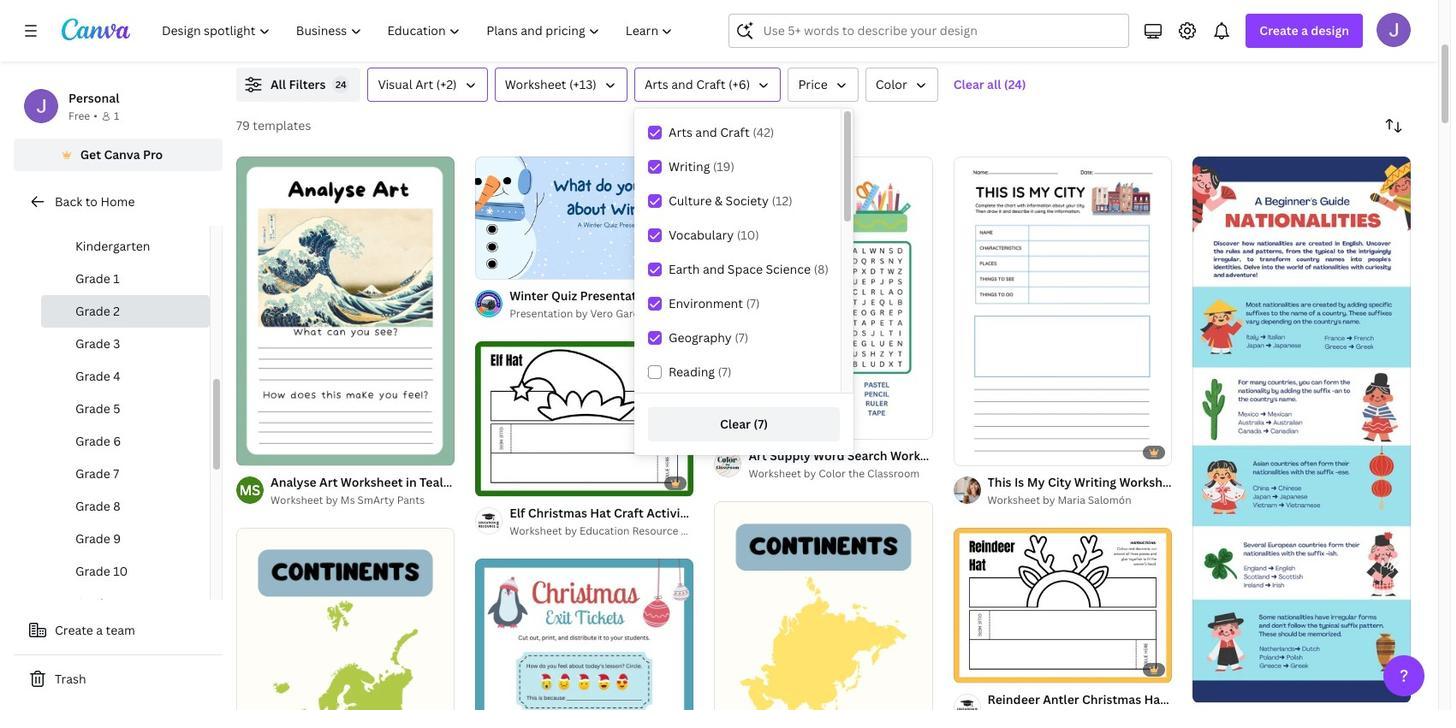 Task type: locate. For each thing, give the bounding box(es) containing it.
classroom
[[868, 467, 920, 482]]

geography
[[669, 330, 732, 346]]

blue down space
[[734, 288, 760, 304]]

1 horizontal spatial art
[[415, 76, 433, 92]]

this is my city writing worksheet in colorful minimalist style image
[[954, 157, 1172, 466]]

in
[[658, 288, 669, 304], [406, 474, 417, 491]]

science
[[766, 261, 811, 277]]

grade for grade 6
[[75, 433, 110, 450]]

create down grade 11
[[55, 623, 93, 639]]

and for earth and space science (8)
[[703, 261, 725, 277]]

and right white at the top left of the page
[[709, 288, 731, 304]]

grade inside "link"
[[75, 498, 110, 515]]

3 grade from the top
[[75, 336, 110, 352]]

style
[[829, 288, 859, 304], [509, 474, 539, 491], [1314, 474, 1344, 491]]

create inside dropdown button
[[1260, 22, 1299, 39]]

a inside 'button'
[[96, 623, 103, 639]]

by left ms
[[326, 493, 338, 508]]

1 horizontal spatial color
[[876, 76, 907, 92]]

grade left 9
[[75, 531, 110, 547]]

2 grade from the top
[[75, 303, 110, 319]]

11
[[113, 596, 126, 612]]

0 vertical spatial of
[[495, 259, 504, 271]]

environment
[[669, 295, 743, 312]]

0 vertical spatial art
[[415, 76, 433, 92]]

24
[[336, 78, 347, 91]]

worksheet left (+13)
[[505, 76, 566, 92]]

0 vertical spatial create
[[1260, 22, 1299, 39]]

1 vertical spatial clear
[[720, 416, 751, 432]]

art inside analyse art worksheet in teal blue basic style worksheet by ms smarty pants
[[319, 474, 338, 491]]

arts and craft (42)
[[669, 124, 774, 140]]

1 grade from the top
[[75, 271, 110, 287]]

ms
[[341, 493, 355, 508]]

and up writing (19)
[[696, 124, 717, 140]]

2
[[113, 303, 120, 319], [267, 445, 273, 458]]

1 horizontal spatial of
[[495, 259, 504, 271]]

in for white
[[658, 288, 669, 304]]

blue right 'teal'
[[446, 474, 473, 491]]

writing up 'culture' at the left top of page
[[669, 158, 710, 175]]

grade up the create a team
[[75, 596, 110, 612]]

geography (7)
[[669, 330, 749, 346]]

2 up analyse at the left of page
[[267, 445, 273, 458]]

2 horizontal spatial style
[[1314, 474, 1344, 491]]

grade for grade 1
[[75, 271, 110, 287]]

education
[[580, 524, 630, 539]]

clear inside clear (7) button
[[720, 416, 751, 432]]

1 horizontal spatial writing
[[1075, 474, 1117, 491]]

city
[[1048, 474, 1072, 491]]

and left (+6)
[[672, 76, 693, 92]]

society
[[726, 193, 769, 209]]

craft
[[696, 76, 726, 92], [720, 124, 750, 140]]

style right basic
[[509, 474, 539, 491]]

grade left 3
[[75, 336, 110, 352]]

0 vertical spatial blue
[[734, 288, 760, 304]]

grade left "6"
[[75, 433, 110, 450]]

arts
[[645, 76, 669, 92], [669, 124, 693, 140]]

0 vertical spatial arts
[[645, 76, 669, 92]]

1 vertical spatial of
[[256, 445, 265, 458]]

blue inside winter quiz presentation in white and blue illustrative style presentation by vero garcía
[[734, 288, 760, 304]]

(+6)
[[729, 76, 750, 92]]

art left (+2)
[[415, 76, 433, 92]]

0 horizontal spatial writing
[[669, 158, 710, 175]]

grade for grade 9
[[75, 531, 110, 547]]

of up ms smarty pants element
[[256, 445, 265, 458]]

continents world asia document in yellow blue white illustrative style image
[[715, 502, 933, 711]]

1 horizontal spatial clear
[[954, 76, 985, 92]]

(8)
[[814, 261, 829, 277]]

ms smarty pants image
[[236, 477, 264, 504]]

style right minimalist
[[1314, 474, 1344, 491]]

4 grade from the top
[[75, 368, 110, 384]]

0 horizontal spatial blue
[[446, 474, 473, 491]]

analyse
[[271, 474, 317, 491]]

and
[[672, 76, 693, 92], [696, 124, 717, 140], [703, 261, 725, 277], [709, 288, 731, 304]]

in left white at the top left of the page
[[658, 288, 669, 304]]

writing inside this is my city writing worksheet in colorful minimalist style worksheet by maria salomón
[[1075, 474, 1117, 491]]

grade left 5
[[75, 401, 110, 417]]

is
[[1015, 474, 1024, 491]]

pre-school
[[75, 206, 138, 222]]

4
[[113, 368, 121, 384]]

in
[[1185, 474, 1196, 491]]

create inside 'button'
[[55, 623, 93, 639]]

blue
[[734, 288, 760, 304], [446, 474, 473, 491]]

this
[[988, 474, 1012, 491]]

1 horizontal spatial presentation
[[580, 288, 655, 304]]

0 vertical spatial clear
[[954, 76, 985, 92]]

grade left 7
[[75, 466, 110, 482]]

create left design
[[1260, 22, 1299, 39]]

7 grade from the top
[[75, 466, 110, 482]]

hub
[[681, 524, 702, 539]]

1 horizontal spatial in
[[658, 288, 669, 304]]

filters
[[289, 76, 326, 92]]

color right price button
[[876, 76, 907, 92]]

None search field
[[729, 14, 1130, 48]]

reading
[[669, 364, 715, 380]]

0 vertical spatial color
[[876, 76, 907, 92]]

grade for grade 8
[[75, 498, 110, 515]]

create for create a team
[[55, 623, 93, 639]]

8 grade from the top
[[75, 498, 110, 515]]

vero
[[591, 306, 613, 321]]

0 horizontal spatial arts
[[645, 76, 669, 92]]

style down (8)
[[829, 288, 859, 304]]

1 horizontal spatial create
[[1260, 22, 1299, 39]]

worksheet down is
[[988, 493, 1041, 508]]

0 horizontal spatial clear
[[720, 416, 751, 432]]

0 vertical spatial presentation
[[580, 288, 655, 304]]

colorful
[[1199, 474, 1247, 491]]

1 vertical spatial a
[[96, 623, 103, 639]]

worksheet left in at the right bottom of the page
[[1120, 474, 1182, 491]]

a left design
[[1302, 22, 1308, 39]]

1 left 20
[[487, 259, 492, 271]]

1 right •
[[114, 109, 119, 123]]

clear down reading (7)
[[720, 416, 751, 432]]

0 horizontal spatial of
[[256, 445, 265, 458]]

clear
[[954, 76, 985, 92], [720, 416, 751, 432]]

0 horizontal spatial color
[[819, 467, 846, 482]]

(+13)
[[569, 76, 597, 92]]

0 horizontal spatial a
[[96, 623, 103, 639]]

arts inside button
[[645, 76, 669, 92]]

1 vertical spatial arts
[[669, 124, 693, 140]]

a for team
[[96, 623, 103, 639]]

art
[[415, 76, 433, 92], [319, 474, 338, 491]]

clear left all
[[954, 76, 985, 92]]

grade 6
[[75, 433, 121, 450]]

a inside dropdown button
[[1302, 22, 1308, 39]]

0 vertical spatial craft
[[696, 76, 726, 92]]

grade 1 link
[[41, 263, 210, 295]]

christmas exit tickets template in turquoise red festive style image
[[475, 559, 694, 711]]

9 grade from the top
[[75, 531, 110, 547]]

teal
[[420, 474, 443, 491]]

art inside button
[[415, 76, 433, 92]]

in inside winter quiz presentation in white and blue illustrative style presentation by vero garcía
[[658, 288, 669, 304]]

grade
[[75, 271, 110, 287], [75, 303, 110, 319], [75, 336, 110, 352], [75, 368, 110, 384], [75, 401, 110, 417], [75, 433, 110, 450], [75, 466, 110, 482], [75, 498, 110, 515], [75, 531, 110, 547], [75, 563, 110, 580], [75, 596, 110, 612]]

1 vertical spatial art
[[319, 474, 338, 491]]

writing up salomón
[[1075, 474, 1117, 491]]

color left the
[[819, 467, 846, 482]]

free
[[69, 109, 90, 123]]

craft left (42)
[[720, 124, 750, 140]]

blue inside analyse art worksheet in teal blue basic style worksheet by ms smarty pants
[[446, 474, 473, 491]]

1 vertical spatial 2
[[267, 445, 273, 458]]

style inside analyse art worksheet in teal blue basic style worksheet by ms smarty pants
[[509, 474, 539, 491]]

0 vertical spatial 2
[[113, 303, 120, 319]]

1 horizontal spatial style
[[829, 288, 859, 304]]

in inside analyse art worksheet in teal blue basic style worksheet by ms smarty pants
[[406, 474, 417, 491]]

jacob simon image
[[1377, 13, 1411, 47]]

6 grade from the top
[[75, 433, 110, 450]]

of
[[495, 259, 504, 271], [256, 445, 265, 458]]

grade 8 link
[[41, 491, 210, 523]]

reindeer antler christmas hat craft activity in white yellow simple lined style image
[[954, 529, 1172, 683]]

0 horizontal spatial presentation
[[510, 306, 573, 321]]

by down city
[[1043, 493, 1055, 508]]

design
[[1311, 22, 1350, 39]]

worksheet
[[505, 76, 566, 92], [749, 467, 801, 482], [341, 474, 403, 491], [1120, 474, 1182, 491], [271, 493, 323, 508], [988, 493, 1041, 508], [510, 524, 562, 539]]

grade up grade 2
[[75, 271, 110, 287]]

art right analyse at the left of page
[[319, 474, 338, 491]]

writing (19)
[[669, 158, 735, 175]]

1 vertical spatial writing
[[1075, 474, 1117, 491]]

0 vertical spatial in
[[658, 288, 669, 304]]

craft inside button
[[696, 76, 726, 92]]

a left "team"
[[96, 623, 103, 639]]

arts and craft (+6) button
[[634, 68, 781, 102]]

clear inside clear all (24) button
[[954, 76, 985, 92]]

and inside button
[[672, 76, 693, 92]]

79 templates
[[236, 117, 311, 134]]

0 vertical spatial a
[[1302, 22, 1308, 39]]

1 vertical spatial blue
[[446, 474, 473, 491]]

(7) for geography (7)
[[735, 330, 749, 346]]

1 for 1 of 2
[[248, 445, 253, 458]]

home
[[101, 194, 135, 210]]

1 horizontal spatial 2
[[267, 445, 273, 458]]

Search search field
[[763, 15, 1119, 47]]

grade 6 link
[[41, 426, 210, 458]]

arts and craft (+6)
[[645, 76, 750, 92]]

(7) inside button
[[754, 416, 768, 432]]

grade left 8
[[75, 498, 110, 515]]

of for analyse art worksheet in teal blue basic style
[[256, 445, 265, 458]]

0 horizontal spatial style
[[509, 474, 539, 491]]

1 horizontal spatial arts
[[669, 124, 693, 140]]

0 horizontal spatial create
[[55, 623, 93, 639]]

1 horizontal spatial blue
[[734, 288, 760, 304]]

1 vertical spatial in
[[406, 474, 417, 491]]

10 grade from the top
[[75, 563, 110, 580]]

clear for clear (7)
[[720, 416, 751, 432]]

(7)
[[746, 295, 760, 312], [735, 330, 749, 346], [718, 364, 732, 380], [754, 416, 768, 432]]

this is my city writing worksheet in colorful minimalist style link
[[988, 474, 1344, 492]]

grade for grade 2
[[75, 303, 110, 319]]

of left 20
[[495, 259, 504, 271]]

grade left 10
[[75, 563, 110, 580]]

visual art (+2)
[[378, 76, 457, 92]]

to
[[85, 194, 98, 210]]

11 grade from the top
[[75, 596, 110, 612]]

1 vertical spatial craft
[[720, 124, 750, 140]]

grade 11 link
[[41, 588, 210, 621]]

personal
[[69, 90, 119, 106]]

grade down grade 1
[[75, 303, 110, 319]]

back to home link
[[14, 185, 223, 219]]

arts right (+13)
[[645, 76, 669, 92]]

a
[[1302, 22, 1308, 39], [96, 623, 103, 639]]

5 grade from the top
[[75, 401, 110, 417]]

presentation up garcía
[[580, 288, 655, 304]]

grade 3
[[75, 336, 120, 352]]

space
[[728, 261, 763, 277]]

1 vertical spatial create
[[55, 623, 93, 639]]

0 horizontal spatial in
[[406, 474, 417, 491]]

1 horizontal spatial a
[[1302, 22, 1308, 39]]

color inside button
[[876, 76, 907, 92]]

in up pants
[[406, 474, 417, 491]]

(42)
[[753, 124, 774, 140]]

0 horizontal spatial art
[[319, 474, 338, 491]]

grade left '4'
[[75, 368, 110, 384]]

1 down kindergarten
[[113, 271, 120, 287]]

a for design
[[1302, 22, 1308, 39]]

2 up 3
[[113, 303, 120, 319]]

by inside this is my city writing worksheet in colorful minimalist style worksheet by maria salomón
[[1043, 493, 1055, 508]]

canva
[[104, 146, 140, 163]]

presentation down winter
[[510, 306, 573, 321]]

by left vero on the top
[[576, 306, 588, 321]]

craft left (+6)
[[696, 76, 726, 92]]

back to home
[[55, 194, 135, 210]]

and right earth at left top
[[703, 261, 725, 277]]

arts up writing (19)
[[669, 124, 693, 140]]

1 up ms smarty pants element
[[248, 445, 253, 458]]



Task type: describe. For each thing, give the bounding box(es) containing it.
(7) for reading (7)
[[718, 364, 732, 380]]

in for teal
[[406, 474, 417, 491]]

3
[[113, 336, 120, 352]]

&
[[715, 193, 723, 209]]

art for visual
[[415, 76, 433, 92]]

by inside winter quiz presentation in white and blue illustrative style presentation by vero garcía
[[576, 306, 588, 321]]

(24)
[[1004, 76, 1027, 92]]

0 horizontal spatial 2
[[113, 303, 120, 319]]

vocabulary (10)
[[669, 227, 759, 243]]

price button
[[788, 68, 859, 102]]

clear (7)
[[720, 416, 768, 432]]

analyse art worksheet in teal blue basic style link
[[271, 474, 539, 492]]

winter
[[510, 288, 549, 304]]

7
[[113, 466, 119, 482]]

top level navigation element
[[151, 14, 688, 48]]

color button
[[865, 68, 938, 102]]

and inside winter quiz presentation in white and blue illustrative style presentation by vero garcía
[[709, 288, 731, 304]]

winter quiz presentation in white and blue illustrative style presentation by vero garcía
[[510, 288, 859, 321]]

create for create a design
[[1260, 22, 1299, 39]]

(10)
[[737, 227, 759, 243]]

create a design
[[1260, 22, 1350, 39]]

culture & society (12)
[[669, 193, 793, 209]]

style inside winter quiz presentation in white and blue illustrative style presentation by vero garcía
[[829, 288, 859, 304]]

maria
[[1058, 493, 1086, 508]]

6
[[113, 433, 121, 450]]

1 of 2
[[248, 445, 273, 458]]

by left education
[[565, 524, 577, 539]]

ms smarty pants element
[[236, 477, 264, 504]]

reading (7)
[[669, 364, 732, 380]]

templates
[[253, 117, 311, 134]]

(7) for environment (7)
[[746, 295, 760, 312]]

grade 5
[[75, 401, 120, 417]]

continents world europe document in green blue white illustrative style image
[[236, 528, 455, 711]]

kindergarten link
[[41, 230, 210, 263]]

grade for grade 4
[[75, 368, 110, 384]]

grade for grade 11
[[75, 596, 110, 612]]

grade for grade 7
[[75, 466, 110, 482]]

pre-
[[75, 206, 99, 222]]

1 for 1
[[114, 109, 119, 123]]

10
[[113, 563, 128, 580]]

craft for (+6)
[[696, 76, 726, 92]]

(12)
[[772, 193, 793, 209]]

kindergarten
[[75, 238, 150, 254]]

(7) for clear (7)
[[754, 416, 768, 432]]

grade for grade 5
[[75, 401, 110, 417]]

resource
[[632, 524, 678, 539]]

get
[[80, 146, 101, 163]]

arts for arts and craft (42)
[[669, 124, 693, 140]]

and for arts and craft (42)
[[696, 124, 717, 140]]

grade for grade 10
[[75, 563, 110, 580]]

analyse art worksheet in teal blue basic style worksheet by ms smarty pants
[[271, 474, 539, 508]]

school
[[99, 206, 138, 222]]

worksheet by maria salomón link
[[988, 492, 1172, 510]]

environment (7)
[[669, 295, 760, 312]]

basic
[[475, 474, 507, 491]]

grade 2
[[75, 303, 120, 319]]

worksheet inside button
[[505, 76, 566, 92]]

garcía
[[616, 306, 648, 321]]

culture
[[669, 193, 712, 209]]

team
[[106, 623, 135, 639]]

1 vertical spatial presentation
[[510, 306, 573, 321]]

grade 7 link
[[41, 458, 210, 491]]

vocabulary
[[669, 227, 734, 243]]

price
[[798, 76, 828, 92]]

arts for arts and craft (+6)
[[645, 76, 669, 92]]

(+2)
[[436, 76, 457, 92]]

worksheet down clear (7) button
[[749, 467, 801, 482]]

analyse art worksheet in teal blue basic style image
[[236, 157, 455, 466]]

elf christmas hat craft activity in green white simple lined style image
[[475, 342, 694, 496]]

1 of 20
[[487, 259, 518, 271]]

craft for (42)
[[720, 124, 750, 140]]

grade 4 link
[[41, 361, 210, 393]]

the
[[849, 467, 865, 482]]

pants
[[397, 493, 425, 508]]

0 vertical spatial writing
[[669, 158, 710, 175]]

by left the
[[804, 467, 816, 482]]

grade for grade 3
[[75, 336, 110, 352]]

worksheet by education resource hub
[[510, 524, 702, 539]]

clear for clear all (24)
[[954, 76, 985, 92]]

by inside analyse art worksheet in teal blue basic style worksheet by ms smarty pants
[[326, 493, 338, 508]]

style inside this is my city writing worksheet in colorful minimalist style worksheet by maria salomón
[[1314, 474, 1344, 491]]

winter quiz presentation in white and blue illustrative style image
[[475, 156, 694, 279]]

art for analyse
[[319, 474, 338, 491]]

earth and space science (8)
[[669, 261, 829, 277]]

this is my city writing worksheet in colorful minimalist style worksheet by maria salomón
[[988, 474, 1344, 508]]

illustrative
[[763, 288, 826, 304]]

nationalities infographic in white blue cute fun style image
[[1193, 157, 1411, 703]]

grade 9 link
[[41, 523, 210, 556]]

of for winter quiz presentation in white and blue illustrative style
[[495, 259, 504, 271]]

smarty
[[358, 493, 395, 508]]

1 of 20 link
[[475, 156, 694, 279]]

grade 9
[[75, 531, 121, 547]]

get canva pro
[[80, 146, 163, 163]]

create a team
[[55, 623, 135, 639]]

20
[[506, 259, 518, 271]]

grade 5 link
[[41, 393, 210, 426]]

clear all (24) button
[[945, 68, 1035, 102]]

pro
[[143, 146, 163, 163]]

worksheet left education
[[510, 524, 562, 539]]

grade 8
[[75, 498, 121, 515]]

worksheet up 'smarty'
[[341, 474, 403, 491]]

1 vertical spatial color
[[819, 467, 846, 482]]

Sort by button
[[1377, 109, 1411, 143]]

all filters
[[271, 76, 326, 92]]

minimalist
[[1250, 474, 1311, 491]]

trash link
[[14, 663, 223, 697]]

white
[[672, 288, 706, 304]]

24 filter options selected element
[[333, 76, 350, 93]]

art supply word search worksheet in red green illustrated style image
[[715, 157, 933, 440]]

(19)
[[713, 158, 735, 175]]

worksheet by color the classroom
[[749, 467, 920, 482]]

worksheet (+13)
[[505, 76, 597, 92]]

ms link
[[236, 477, 264, 504]]

1 for 1 of 20
[[487, 259, 492, 271]]

clear all (24)
[[954, 76, 1027, 92]]

quiz
[[551, 288, 577, 304]]

visual
[[378, 76, 413, 92]]

5
[[113, 401, 120, 417]]

grade 3 link
[[41, 328, 210, 361]]

and for arts and craft (+6)
[[672, 76, 693, 92]]

worksheet down analyse at the left of page
[[271, 493, 323, 508]]

worksheet (+13) button
[[495, 68, 628, 102]]

visual art (+2) button
[[368, 68, 488, 102]]



Task type: vqa. For each thing, say whether or not it's contained in the screenshot.
engaging students on the top of page
no



